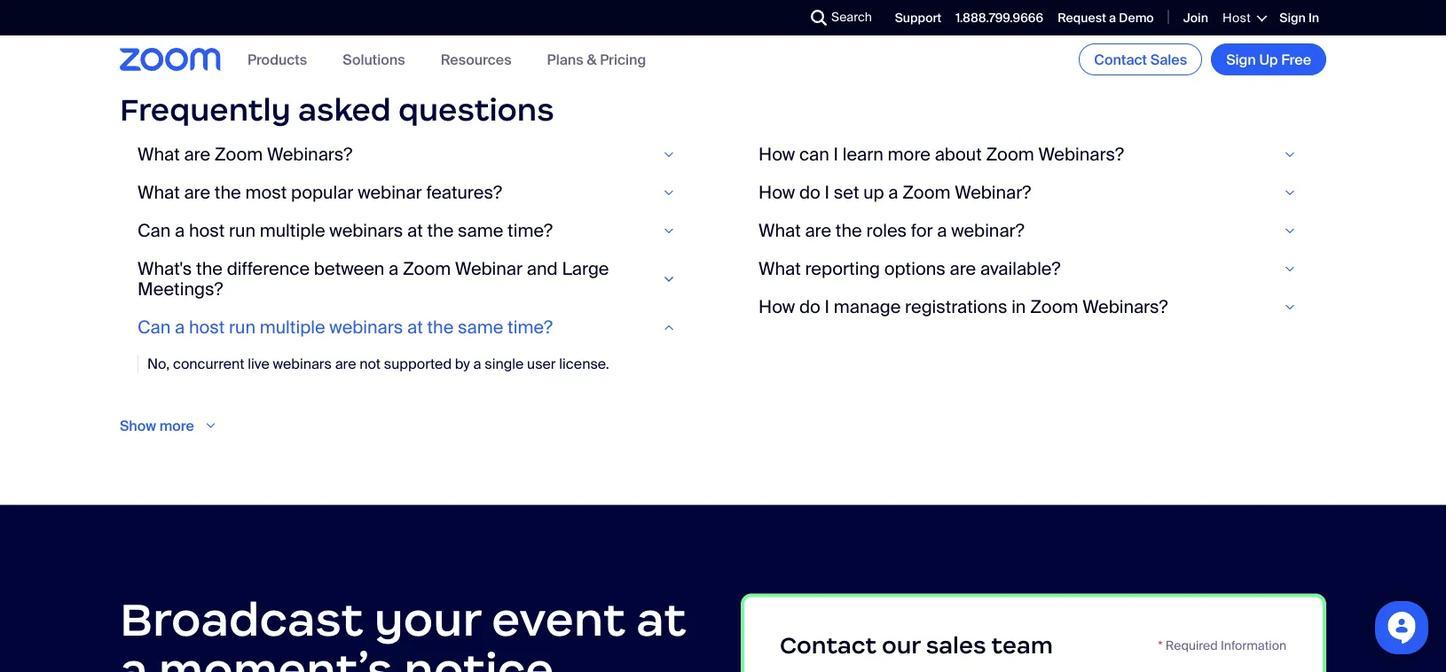 Task type: locate. For each thing, give the bounding box(es) containing it.
1 vertical spatial sign
[[1227, 50, 1257, 69]]

0 vertical spatial can
[[138, 220, 171, 243]]

multiple up live
[[260, 317, 325, 340]]

what's the difference between a zoom webinar and large meetings? button
[[138, 258, 688, 301]]

same for second can a host run multiple webinars at the same time? dropdown button
[[458, 317, 504, 340]]

what for what are zoom webinars?
[[138, 144, 180, 167]]

contact sales link
[[1080, 43, 1203, 75]]

0 vertical spatial contact
[[1095, 50, 1148, 69]]

0 vertical spatial i
[[834, 144, 839, 167]]

multiple up difference
[[260, 220, 325, 243]]

what down frequently
[[138, 144, 180, 167]]

time?
[[508, 220, 553, 243], [508, 317, 553, 340]]

zoom up webinar?
[[987, 144, 1035, 167]]

1 vertical spatial do
[[800, 297, 821, 319]]

0 vertical spatial same
[[458, 220, 504, 243]]

run up live
[[229, 317, 256, 340]]

are up reporting
[[805, 220, 832, 243]]

0 vertical spatial can a host run multiple webinars at the same time? button
[[138, 220, 688, 243]]

can a host run multiple webinars at the same time? button down what are the most popular webinar features? dropdown button
[[138, 220, 688, 243]]

do for set
[[800, 182, 821, 205]]

sales
[[926, 632, 987, 661]]

i for manage
[[825, 297, 830, 319]]

0 vertical spatial multiple
[[260, 220, 325, 243]]

1 vertical spatial host
[[189, 317, 225, 340]]

can a host run multiple webinars at the same time? up not
[[138, 317, 553, 340]]

webinars?
[[267, 144, 353, 167], [1039, 144, 1124, 167], [1083, 297, 1169, 319]]

multiple
[[260, 220, 325, 243], [260, 317, 325, 340]]

webinars up not
[[330, 317, 403, 340]]

0 vertical spatial how
[[759, 144, 796, 167]]

can
[[800, 144, 830, 167]]

1 horizontal spatial contact
[[1095, 50, 1148, 69]]

2 vertical spatial at
[[637, 591, 687, 649]]

same for first can a host run multiple webinars at the same time? dropdown button from the top of the frequently asked questions element
[[458, 220, 504, 243]]

1 vertical spatial multiple
[[260, 317, 325, 340]]

time? up and
[[508, 220, 553, 243]]

2 can from the top
[[138, 317, 171, 340]]

how do i manage registrations in zoom webinars? button
[[759, 297, 1309, 319]]

* required information
[[1159, 639, 1287, 655]]

required
[[1166, 639, 1218, 655]]

what
[[138, 144, 180, 167], [138, 182, 180, 205], [759, 220, 801, 243], [759, 258, 801, 281]]

1 host from the top
[[189, 220, 225, 243]]

sales
[[1151, 50, 1188, 69]]

zoom for how do i set up a zoom webinar?
[[903, 182, 951, 205]]

event
[[492, 591, 626, 649]]

can a host run multiple webinars at the same time?
[[138, 220, 553, 243], [138, 317, 553, 340]]

for
[[911, 220, 933, 243]]

what down 'can'
[[759, 220, 801, 243]]

frequently asked questions element
[[120, 91, 1327, 436]]

0 vertical spatial more
[[888, 144, 931, 167]]

your
[[374, 591, 481, 649]]

the
[[215, 182, 241, 205], [427, 220, 454, 243], [836, 220, 863, 243], [196, 258, 223, 281], [427, 317, 454, 340]]

broadcast your event at a moment's notice
[[120, 591, 687, 673]]

demo
[[1120, 10, 1154, 26]]

are up how do i manage registrations in zoom webinars?
[[950, 258, 977, 281]]

show
[[120, 417, 156, 436]]

difference
[[227, 258, 310, 281]]

what are the most popular webinar features? button
[[138, 182, 688, 205]]

1 vertical spatial time?
[[508, 317, 553, 340]]

&
[[587, 50, 597, 69]]

how do i manage registrations in zoom webinars?
[[759, 297, 1169, 319]]

can a host run multiple webinars at the same time? button up "supported"
[[138, 317, 688, 340]]

2 vertical spatial webinars
[[273, 356, 332, 374]]

the down 'features?'
[[427, 220, 454, 243]]

None search field
[[747, 4, 816, 32]]

contact down request a demo "link"
[[1095, 50, 1148, 69]]

host button
[[1223, 10, 1266, 26]]

3 how from the top
[[759, 297, 796, 319]]

1 vertical spatial can a host run multiple webinars at the same time?
[[138, 317, 553, 340]]

i right 'can'
[[834, 144, 839, 167]]

how
[[759, 144, 796, 167], [759, 182, 796, 205], [759, 297, 796, 319]]

how for how do i manage registrations in zoom webinars?
[[759, 297, 796, 319]]

same
[[458, 220, 504, 243], [458, 317, 504, 340]]

manage
[[834, 297, 901, 319]]

contact
[[1095, 50, 1148, 69], [780, 632, 877, 661]]

2 same from the top
[[458, 317, 504, 340]]

the left roles
[[836, 220, 863, 243]]

can up no, at the bottom of page
[[138, 317, 171, 340]]

same up by
[[458, 317, 504, 340]]

host
[[189, 220, 225, 243], [189, 317, 225, 340]]

free
[[1282, 50, 1312, 69]]

0 vertical spatial webinars
[[330, 220, 403, 243]]

0 horizontal spatial sign
[[1227, 50, 1257, 69]]

0 vertical spatial sign
[[1280, 10, 1306, 26]]

zoom up for
[[903, 182, 951, 205]]

more right show in the left of the page
[[159, 417, 194, 436]]

do down reporting
[[800, 297, 821, 319]]

at
[[407, 220, 423, 243], [407, 317, 423, 340], [637, 591, 687, 649]]

are for webinars?
[[184, 144, 210, 167]]

0 vertical spatial host
[[189, 220, 225, 243]]

can a host run multiple webinars at the same time? up between
[[138, 220, 553, 243]]

i left manage
[[825, 297, 830, 319]]

in
[[1012, 297, 1026, 319]]

more
[[888, 144, 931, 167], [159, 417, 194, 436]]

sign in
[[1280, 10, 1320, 26]]

1 vertical spatial i
[[825, 182, 830, 205]]

can
[[138, 220, 171, 243], [138, 317, 171, 340]]

support link
[[895, 10, 942, 26]]

do for manage
[[800, 297, 821, 319]]

how do i set up a zoom webinar?
[[759, 182, 1032, 205]]

sign
[[1280, 10, 1306, 26], [1227, 50, 1257, 69]]

2 vertical spatial i
[[825, 297, 830, 319]]

do
[[800, 182, 821, 205], [800, 297, 821, 319]]

more up how do i set up a zoom webinar?
[[888, 144, 931, 167]]

1 vertical spatial how
[[759, 182, 796, 205]]

0 vertical spatial do
[[800, 182, 821, 205]]

do left set
[[800, 182, 821, 205]]

1 can a host run multiple webinars at the same time? button from the top
[[138, 220, 688, 243]]

1 vertical spatial can
[[138, 317, 171, 340]]

1 do from the top
[[800, 182, 821, 205]]

1 vertical spatial same
[[458, 317, 504, 340]]

what for what are the roles for a webinar?
[[759, 220, 801, 243]]

the right what's
[[196, 258, 223, 281]]

request a demo
[[1058, 10, 1154, 26]]

plans & pricing link
[[547, 50, 646, 69]]

license.
[[559, 356, 610, 374]]

1 can from the top
[[138, 220, 171, 243]]

how can i learn more about zoom webinars?
[[759, 144, 1124, 167]]

1 multiple from the top
[[260, 220, 325, 243]]

1.888.799.9666
[[956, 10, 1044, 26]]

i for set
[[825, 182, 830, 205]]

sign left in
[[1280, 10, 1306, 26]]

join
[[1184, 10, 1209, 26]]

host up what's
[[189, 220, 225, 243]]

1 vertical spatial can a host run multiple webinars at the same time? button
[[138, 317, 688, 340]]

sign left up
[[1227, 50, 1257, 69]]

are down the what are zoom webinars?
[[184, 182, 210, 205]]

search
[[832, 9, 872, 25]]

1 vertical spatial run
[[229, 317, 256, 340]]

1 horizontal spatial sign
[[1280, 10, 1306, 26]]

1 same from the top
[[458, 220, 504, 243]]

2 do from the top
[[800, 297, 821, 319]]

what up what's
[[138, 182, 180, 205]]

contact left our
[[780, 632, 877, 661]]

are left not
[[335, 356, 356, 374]]

sign inside sign up free link
[[1227, 50, 1257, 69]]

webinars up between
[[330, 220, 403, 243]]

webinars right live
[[273, 356, 332, 374]]

0 vertical spatial time?
[[508, 220, 553, 243]]

zoom right in
[[1031, 297, 1079, 319]]

1 vertical spatial contact
[[780, 632, 877, 661]]

can up what's
[[138, 220, 171, 243]]

i left set
[[825, 182, 830, 205]]

0 vertical spatial run
[[229, 220, 256, 243]]

1 vertical spatial webinars
[[330, 317, 403, 340]]

a
[[1110, 10, 1117, 26], [889, 182, 899, 205], [175, 220, 185, 243], [938, 220, 947, 243], [389, 258, 399, 281], [175, 317, 185, 340], [474, 356, 482, 374], [120, 642, 148, 673]]

information
[[1221, 639, 1287, 655]]

0 horizontal spatial contact
[[780, 632, 877, 661]]

contact our sales team
[[780, 632, 1053, 661]]

host up concurrent
[[189, 317, 225, 340]]

2 vertical spatial how
[[759, 297, 796, 319]]

zoom left webinar
[[403, 258, 451, 281]]

run down most
[[229, 220, 256, 243]]

how for how do i set up a zoom webinar?
[[759, 182, 796, 205]]

run
[[229, 220, 256, 243], [229, 317, 256, 340]]

how for how can i learn more about zoom webinars?
[[759, 144, 796, 167]]

asked
[[298, 91, 391, 129]]

contact our sales team element
[[741, 595, 1327, 673]]

time? up user
[[508, 317, 553, 340]]

notice
[[404, 642, 554, 673]]

zoom up most
[[215, 144, 263, 167]]

zoom for how can i learn more about zoom webinars?
[[987, 144, 1035, 167]]

1 vertical spatial more
[[159, 417, 194, 436]]

webinars? for how can i learn more about zoom webinars?
[[1039, 144, 1124, 167]]

1 how from the top
[[759, 144, 796, 167]]

what's the difference between a zoom webinar and large meetings?
[[138, 258, 609, 301]]

0 horizontal spatial more
[[159, 417, 194, 436]]

concurrent
[[173, 356, 245, 374]]

the up "supported"
[[427, 317, 454, 340]]

are
[[184, 144, 210, 167], [184, 182, 210, 205], [805, 220, 832, 243], [950, 258, 977, 281], [335, 356, 356, 374]]

1 vertical spatial at
[[407, 317, 423, 340]]

0 vertical spatial can a host run multiple webinars at the same time?
[[138, 220, 553, 243]]

are down frequently
[[184, 144, 210, 167]]

same up webinar
[[458, 220, 504, 243]]

what left reporting
[[759, 258, 801, 281]]

host
[[1223, 10, 1252, 26]]

2 how from the top
[[759, 182, 796, 205]]



Task type: vqa. For each thing, say whether or not it's contained in the screenshot.
the Sign Up Free
yes



Task type: describe. For each thing, give the bounding box(es) containing it.
contact for contact our sales team
[[780, 632, 877, 661]]

what are zoom webinars? button
[[138, 144, 688, 167]]

no, concurrent live webinars are not supported by a single user license.
[[147, 356, 610, 374]]

team
[[992, 632, 1053, 661]]

contact sales
[[1095, 50, 1188, 69]]

show more button
[[120, 417, 230, 436]]

solutions button
[[343, 50, 405, 69]]

reporting
[[805, 258, 881, 281]]

zoom inside what's the difference between a zoom webinar and large meetings?
[[403, 258, 451, 281]]

registrations
[[905, 297, 1008, 319]]

user
[[527, 356, 556, 374]]

a inside broadcast your event at a moment's notice
[[120, 642, 148, 673]]

pricing
[[600, 50, 646, 69]]

can for second can a host run multiple webinars at the same time? dropdown button
[[138, 317, 171, 340]]

2 can a host run multiple webinars at the same time? button from the top
[[138, 317, 688, 340]]

0 vertical spatial at
[[407, 220, 423, 243]]

search image
[[811, 10, 827, 26]]

resources button
[[441, 50, 512, 69]]

what reporting options are available?
[[759, 258, 1061, 281]]

our
[[882, 632, 921, 661]]

webinar
[[455, 258, 523, 281]]

request
[[1058, 10, 1107, 26]]

zoom for how do i manage registrations in zoom webinars?
[[1031, 297, 1079, 319]]

how can i learn more about zoom webinars? button
[[759, 144, 1309, 167]]

broadcast
[[120, 591, 363, 649]]

features?
[[426, 182, 502, 205]]

no,
[[147, 356, 170, 374]]

i for learn
[[834, 144, 839, 167]]

products
[[248, 50, 307, 69]]

questions
[[398, 91, 555, 129]]

plans & pricing
[[547, 50, 646, 69]]

frequently asked questions
[[120, 91, 555, 129]]

zoom logo image
[[120, 48, 221, 71]]

request a demo link
[[1058, 10, 1154, 26]]

large
[[562, 258, 609, 281]]

2 time? from the top
[[508, 317, 553, 340]]

sign in link
[[1280, 10, 1320, 26]]

2 multiple from the top
[[260, 317, 325, 340]]

*
[[1159, 639, 1163, 655]]

the inside what's the difference between a zoom webinar and large meetings?
[[196, 258, 223, 281]]

1 run from the top
[[229, 220, 256, 243]]

what for what are the most popular webinar features?
[[138, 182, 180, 205]]

webinar?
[[955, 182, 1032, 205]]

set
[[834, 182, 860, 205]]

available?
[[981, 258, 1061, 281]]

at inside broadcast your event at a moment's notice
[[637, 591, 687, 649]]

a inside what's the difference between a zoom webinar and large meetings?
[[389, 258, 399, 281]]

1 can a host run multiple webinars at the same time? from the top
[[138, 220, 553, 243]]

up
[[864, 182, 885, 205]]

are for roles
[[805, 220, 832, 243]]

support
[[895, 10, 942, 26]]

resources
[[441, 50, 512, 69]]

between
[[314, 258, 385, 281]]

popular
[[291, 182, 354, 205]]

what are zoom webinars?
[[138, 144, 353, 167]]

up
[[1260, 50, 1279, 69]]

live
[[248, 356, 270, 374]]

1.888.799.9666 link
[[956, 10, 1044, 26]]

sign up free
[[1227, 50, 1312, 69]]

and
[[527, 258, 558, 281]]

the left most
[[215, 182, 241, 205]]

learn
[[843, 144, 884, 167]]

meetings?
[[138, 279, 223, 301]]

2 host from the top
[[189, 317, 225, 340]]

single
[[485, 356, 524, 374]]

are for most
[[184, 182, 210, 205]]

how do i set up a zoom webinar? button
[[759, 182, 1309, 205]]

not
[[360, 356, 381, 374]]

frequently
[[120, 91, 291, 129]]

plans
[[547, 50, 584, 69]]

webinars? for how do i manage registrations in zoom webinars?
[[1083, 297, 1169, 319]]

sign up free link
[[1212, 43, 1327, 75]]

what reporting options are available? button
[[759, 258, 1309, 281]]

what's
[[138, 258, 192, 281]]

what are the roles for a webinar?
[[759, 220, 1025, 243]]

search image
[[811, 10, 827, 26]]

2 run from the top
[[229, 317, 256, 340]]

sign for sign in
[[1280, 10, 1306, 26]]

1 horizontal spatial more
[[888, 144, 931, 167]]

about
[[935, 144, 982, 167]]

webinar
[[358, 182, 422, 205]]

can for first can a host run multiple webinars at the same time? dropdown button from the top of the frequently asked questions element
[[138, 220, 171, 243]]

options
[[885, 258, 946, 281]]

webinar?
[[952, 220, 1025, 243]]

moment's
[[159, 642, 393, 673]]

supported
[[384, 356, 452, 374]]

join link
[[1184, 10, 1209, 26]]

contact for contact sales
[[1095, 50, 1148, 69]]

products button
[[248, 50, 307, 69]]

most
[[245, 182, 287, 205]]

2 can a host run multiple webinars at the same time? from the top
[[138, 317, 553, 340]]

by
[[455, 356, 470, 374]]

roles
[[867, 220, 907, 243]]

in
[[1309, 10, 1320, 26]]

what for what reporting options are available?
[[759, 258, 801, 281]]

show more
[[120, 417, 194, 436]]

sign for sign up free
[[1227, 50, 1257, 69]]

1 time? from the top
[[508, 220, 553, 243]]

what are the roles for a webinar? button
[[759, 220, 1309, 243]]



